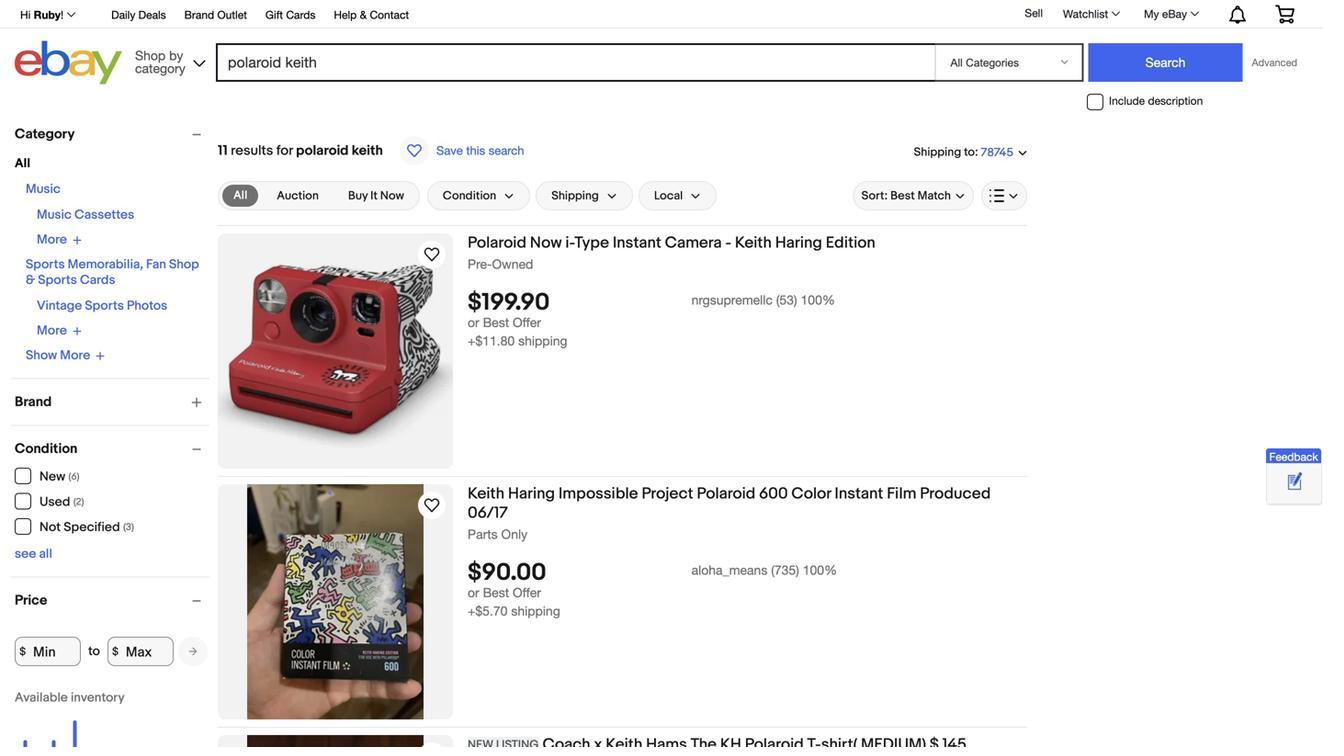 Task type: locate. For each thing, give the bounding box(es) containing it.
condition button down 'save this search'
[[427, 181, 530, 210]]

haring up only
[[508, 484, 555, 504]]

instant right type
[[613, 233, 662, 253]]

or up "+$5.70" on the left
[[468, 585, 479, 600]]

0 vertical spatial more button
[[37, 232, 82, 248]]

offer down only
[[513, 585, 541, 600]]

0 vertical spatial shipping
[[914, 145, 962, 159]]

haring
[[775, 233, 823, 253], [508, 484, 555, 504]]

$
[[19, 645, 26, 658], [112, 645, 119, 658]]

1 vertical spatial haring
[[508, 484, 555, 504]]

1 vertical spatial brand
[[15, 394, 52, 410]]

0 vertical spatial 100%
[[801, 292, 835, 308]]

best inside aloha_means (735) 100% or best offer +$5.70 shipping
[[483, 585, 509, 600]]

vintage
[[37, 298, 82, 314]]

1 horizontal spatial now
[[530, 233, 562, 253]]

cards up vintage sports photos
[[80, 273, 115, 288]]

shipping up i- on the top of the page
[[552, 189, 599, 203]]

0 vertical spatial best
[[891, 189, 915, 203]]

keith right -
[[735, 233, 772, 253]]

coach x keith hams  the kh polaroid t-shirt( medium) $ 145 image
[[247, 735, 424, 747]]

now inside polaroid now i-type instant camera - keith haring edition pre-owned
[[530, 233, 562, 253]]

shipping for $90.00
[[511, 604, 560, 619]]

best for $90.00
[[483, 585, 509, 600]]

aloha_means (735) 100% or best offer +$5.70 shipping
[[468, 563, 837, 619]]

polaroid up owned
[[468, 233, 527, 253]]

brand outlet
[[184, 8, 247, 21]]

now left i- on the top of the page
[[530, 233, 562, 253]]

shipping for shipping
[[552, 189, 599, 203]]

0 vertical spatial all
[[15, 156, 30, 171]]

all down results
[[233, 188, 247, 203]]

shop inside the sports memorabilia, fan shop & sports cards
[[169, 257, 199, 273]]

2 $ from the left
[[112, 645, 119, 658]]

0 vertical spatial shipping
[[518, 333, 568, 349]]

100% inside nrgsupremellc (53) 100% or best offer +$11.80 shipping
[[801, 292, 835, 308]]

condition button down brand dropdown button
[[15, 441, 210, 457]]

advanced
[[1252, 57, 1298, 68]]

1 vertical spatial &
[[26, 273, 35, 288]]

instant
[[613, 233, 662, 253], [835, 484, 884, 504]]

1 horizontal spatial polaroid
[[697, 484, 756, 504]]

1 offer from the top
[[513, 315, 541, 330]]

sell link
[[1017, 7, 1051, 19]]

0 vertical spatial now
[[380, 189, 404, 203]]

main content containing $199.90
[[218, 117, 1028, 747]]

1 horizontal spatial to
[[964, 145, 975, 159]]

0 vertical spatial more
[[37, 232, 67, 248]]

2 or from the top
[[468, 585, 479, 600]]

haring left edition
[[775, 233, 823, 253]]

0 horizontal spatial haring
[[508, 484, 555, 504]]

06/17
[[468, 504, 508, 523]]

0 horizontal spatial shop
[[135, 48, 166, 63]]

vintage sports photos
[[37, 298, 167, 314]]

1 vertical spatial shipping
[[511, 604, 560, 619]]

0 vertical spatial &
[[360, 8, 367, 21]]

0 horizontal spatial instant
[[613, 233, 662, 253]]

1 horizontal spatial haring
[[775, 233, 823, 253]]

0 vertical spatial music
[[26, 182, 61, 197]]

shipping button
[[536, 181, 633, 210]]

more button down music cassettes "link"
[[37, 232, 82, 248]]

100% right (735) at the bottom of page
[[803, 563, 837, 578]]

available
[[15, 690, 68, 706]]

1 horizontal spatial &
[[360, 8, 367, 21]]

camera
[[665, 233, 722, 253]]

1 vertical spatial 100%
[[803, 563, 837, 578]]

shop right fan
[[169, 257, 199, 273]]

sort:
[[862, 189, 888, 203]]

memorabilia,
[[68, 257, 143, 273]]

music link
[[26, 182, 61, 197]]

keith up parts
[[468, 484, 505, 504]]

1 $ from the left
[[19, 645, 26, 658]]

local button
[[639, 181, 717, 210]]

100% for $90.00
[[803, 563, 837, 578]]

0 horizontal spatial now
[[380, 189, 404, 203]]

1 vertical spatial shop
[[169, 257, 199, 273]]

1 or from the top
[[468, 315, 479, 330]]

100% right (53)
[[801, 292, 835, 308]]

now right it
[[380, 189, 404, 203]]

shop left by
[[135, 48, 166, 63]]

shipping inside shipping dropdown button
[[552, 189, 599, 203]]

1 horizontal spatial $
[[112, 645, 119, 658]]

sports memorabilia, fan shop & sports cards link
[[26, 257, 199, 288]]

1 horizontal spatial shipping
[[914, 145, 962, 159]]

more button down vintage
[[37, 323, 82, 339]]

&
[[360, 8, 367, 21], [26, 273, 35, 288]]

1 horizontal spatial keith
[[735, 233, 772, 253]]

1 vertical spatial more button
[[37, 323, 82, 339]]

$90.00
[[468, 559, 546, 587]]

1 vertical spatial or
[[468, 585, 479, 600]]

11 results for polaroid keith
[[218, 142, 383, 159]]

1 vertical spatial best
[[483, 315, 509, 330]]

watch polaroid now i-type instant camera - keith haring edition image
[[421, 244, 443, 266]]

polaroid
[[468, 233, 527, 253], [697, 484, 756, 504]]

results
[[231, 142, 273, 159]]

0 vertical spatial cards
[[286, 8, 316, 21]]

brand inside account 'navigation'
[[184, 8, 214, 21]]

now inside buy it now link
[[380, 189, 404, 203]]

not
[[40, 520, 61, 535]]

1 horizontal spatial all
[[233, 188, 247, 203]]

gift
[[266, 8, 283, 21]]

sort: best match button
[[854, 181, 974, 210]]

cards right the gift
[[286, 8, 316, 21]]

specified
[[64, 520, 120, 535]]

shipping for $199.90
[[518, 333, 568, 349]]

0 vertical spatial instant
[[613, 233, 662, 253]]

All selected text field
[[233, 187, 247, 204]]

1 vertical spatial keith
[[468, 484, 505, 504]]

cards
[[286, 8, 316, 21], [80, 273, 115, 288]]

0 vertical spatial brand
[[184, 8, 214, 21]]

music down music 'link'
[[37, 207, 72, 223]]

haring inside polaroid now i-type instant camera - keith haring edition pre-owned
[[775, 233, 823, 253]]

show more
[[26, 348, 90, 364]]

1 horizontal spatial brand
[[184, 8, 214, 21]]

keith
[[352, 142, 383, 159]]

best up "+$5.70" on the left
[[483, 585, 509, 600]]

shipping inside shipping to : 78745
[[914, 145, 962, 159]]

or inside aloha_means (735) 100% or best offer +$5.70 shipping
[[468, 585, 479, 600]]

1 vertical spatial music
[[37, 207, 72, 223]]

polaroid now i-type instant camera - keith haring edition heading
[[468, 233, 876, 253]]

instant left 'film'
[[835, 484, 884, 504]]

auction link
[[266, 185, 330, 207]]

shipping left :
[[914, 145, 962, 159]]

0 horizontal spatial shipping
[[552, 189, 599, 203]]

1 horizontal spatial instant
[[835, 484, 884, 504]]

more button
[[37, 232, 82, 248], [37, 323, 82, 339]]

1 vertical spatial cards
[[80, 273, 115, 288]]

0 vertical spatial or
[[468, 315, 479, 330]]

shipping down the "$90.00"
[[511, 604, 560, 619]]

2 more button from the top
[[37, 323, 82, 339]]

0 horizontal spatial condition
[[15, 441, 78, 457]]

instant inside keith haring impossible project polaroid 600 color instant film produced 06/17 parts only
[[835, 484, 884, 504]]

music for music
[[26, 182, 61, 197]]

all
[[15, 156, 30, 171], [233, 188, 247, 203]]

0 horizontal spatial cards
[[80, 273, 115, 288]]

polaroid inside keith haring impossible project polaroid 600 color instant film produced 06/17 parts only
[[697, 484, 756, 504]]

or for $199.90
[[468, 315, 479, 330]]

1 vertical spatial to
[[88, 644, 100, 659]]

shipping
[[518, 333, 568, 349], [511, 604, 560, 619]]

polaroid now i-type instant camera - keith haring edition pre-owned
[[468, 233, 876, 272]]

0 vertical spatial haring
[[775, 233, 823, 253]]

offer inside aloha_means (735) 100% or best offer +$5.70 shipping
[[513, 585, 541, 600]]

photos
[[127, 298, 167, 314]]

1 vertical spatial polaroid
[[697, 484, 756, 504]]

1 vertical spatial condition button
[[15, 441, 210, 457]]

polaroid left 600
[[697, 484, 756, 504]]

brand left outlet
[[184, 8, 214, 21]]

& up show
[[26, 273, 35, 288]]

2 vertical spatial best
[[483, 585, 509, 600]]

0 vertical spatial shop
[[135, 48, 166, 63]]

include description
[[1109, 94, 1203, 107]]

best up the +$11.80 in the left of the page
[[483, 315, 509, 330]]

1 more button from the top
[[37, 232, 82, 248]]

polaroid now i-type instant camera - keith haring edition image
[[218, 240, 453, 462]]

0 horizontal spatial condition button
[[15, 441, 210, 457]]

$ up inventory at the bottom
[[112, 645, 119, 658]]

brand for brand outlet
[[184, 8, 214, 21]]

now
[[380, 189, 404, 203], [530, 233, 562, 253]]

main content
[[218, 117, 1028, 747]]

1 vertical spatial shipping
[[552, 189, 599, 203]]

shipping to : 78745
[[914, 145, 1014, 160]]

0 horizontal spatial $
[[19, 645, 26, 658]]

brand button
[[15, 394, 210, 410]]

condition up new
[[15, 441, 78, 457]]

this
[[466, 143, 485, 158]]

all up music 'link'
[[15, 156, 30, 171]]

polaroid now i-type instant camera - keith haring edition link
[[468, 233, 1028, 256]]

1 horizontal spatial condition
[[443, 189, 496, 203]]

help
[[334, 8, 357, 21]]

shipping
[[914, 145, 962, 159], [552, 189, 599, 203]]

your shopping cart image
[[1275, 5, 1296, 23]]

0 vertical spatial condition
[[443, 189, 496, 203]]

color
[[792, 484, 831, 504]]

or inside nrgsupremellc (53) 100% or best offer +$11.80 shipping
[[468, 315, 479, 330]]

brand for brand
[[15, 394, 52, 410]]

1 vertical spatial condition
[[15, 441, 78, 457]]

0 vertical spatial polaroid
[[468, 233, 527, 253]]

condition inside main content
[[443, 189, 496, 203]]

outlet
[[217, 8, 247, 21]]

best right sort:
[[891, 189, 915, 203]]

:
[[975, 145, 979, 159]]

offer for $90.00
[[513, 585, 541, 600]]

best inside nrgsupremellc (53) 100% or best offer +$11.80 shipping
[[483, 315, 509, 330]]

0 horizontal spatial &
[[26, 273, 35, 288]]

offer up the +$11.80 in the left of the page
[[513, 315, 541, 330]]

heading
[[468, 735, 967, 747]]

2 offer from the top
[[513, 585, 541, 600]]

more right show
[[60, 348, 90, 364]]

brand outlet link
[[184, 6, 247, 26]]

1 vertical spatial now
[[530, 233, 562, 253]]

brand down show
[[15, 394, 52, 410]]

100% inside aloha_means (735) 100% or best offer +$5.70 shipping
[[803, 563, 837, 578]]

condition down this
[[443, 189, 496, 203]]

(2)
[[73, 496, 84, 508]]

shipping inside aloha_means (735) 100% or best offer +$5.70 shipping
[[511, 604, 560, 619]]

1 vertical spatial all
[[233, 188, 247, 203]]

$ up the available
[[19, 645, 26, 658]]

& inside the sports memorabilia, fan shop & sports cards
[[26, 273, 35, 288]]

to left 78745
[[964, 145, 975, 159]]

1 horizontal spatial condition button
[[427, 181, 530, 210]]

0 vertical spatial keith
[[735, 233, 772, 253]]

or up the +$11.80 in the left of the page
[[468, 315, 479, 330]]

to right the minimum value in $ text box
[[88, 644, 100, 659]]

category
[[15, 126, 75, 142]]

offer inside nrgsupremellc (53) 100% or best offer +$11.80 shipping
[[513, 315, 541, 330]]

0 vertical spatial to
[[964, 145, 975, 159]]

shipping down $199.90
[[518, 333, 568, 349]]

hi ruby !
[[20, 8, 64, 21]]

shop by category button
[[127, 41, 210, 80]]

0 vertical spatial offer
[[513, 315, 541, 330]]

ebay
[[1163, 7, 1187, 20]]

$ for maximum value in $ text box on the left bottom of the page
[[112, 645, 119, 658]]

include
[[1109, 94, 1145, 107]]

1 vertical spatial more
[[37, 323, 67, 339]]

0 horizontal spatial brand
[[15, 394, 52, 410]]

more down music cassettes "link"
[[37, 232, 67, 248]]

0 horizontal spatial polaroid
[[468, 233, 527, 253]]

best
[[891, 189, 915, 203], [483, 315, 509, 330], [483, 585, 509, 600]]

None submit
[[1089, 43, 1243, 82]]

more up show more
[[37, 323, 67, 339]]

0 horizontal spatial keith
[[468, 484, 505, 504]]

music up music cassettes
[[26, 182, 61, 197]]

nrgsupremellc
[[692, 292, 773, 308]]

1 horizontal spatial cards
[[286, 8, 316, 21]]

& right help
[[360, 8, 367, 21]]

account navigation
[[10, 0, 1309, 28]]

keith haring impossible project polaroid 600 color instant film produced  06/17 image
[[247, 484, 424, 720]]

shipping inside nrgsupremellc (53) 100% or best offer +$11.80 shipping
[[518, 333, 568, 349]]

1 vertical spatial offer
[[513, 585, 541, 600]]

hi
[[20, 8, 31, 21]]

to
[[964, 145, 975, 159], [88, 644, 100, 659]]

1 horizontal spatial shop
[[169, 257, 199, 273]]

watch coach x keith hams  the kh polaroid t-shirt( medium) $ 145 image
[[421, 745, 443, 747]]

1 vertical spatial instant
[[835, 484, 884, 504]]



Task type: vqa. For each thing, say whether or not it's contained in the screenshot.
Electronics link
no



Task type: describe. For each thing, give the bounding box(es) containing it.
cards inside account 'navigation'
[[286, 8, 316, 21]]

sell
[[1025, 7, 1043, 19]]

my ebay link
[[1134, 3, 1208, 25]]

11
[[218, 142, 228, 159]]

& inside account 'navigation'
[[360, 8, 367, 21]]

gift cards
[[266, 8, 316, 21]]

cards inside the sports memorabilia, fan shop & sports cards
[[80, 273, 115, 288]]

for
[[276, 142, 293, 159]]

daily
[[111, 8, 135, 21]]

ruby
[[34, 8, 61, 21]]

0 vertical spatial condition button
[[427, 181, 530, 210]]

daily deals
[[111, 8, 166, 21]]

only
[[501, 527, 528, 542]]

to inside shipping to : 78745
[[964, 145, 975, 159]]

category
[[135, 61, 185, 76]]

see all button
[[15, 546, 52, 562]]

(3)
[[123, 522, 134, 534]]

music cassettes
[[37, 207, 134, 223]]

or for $90.00
[[468, 585, 479, 600]]

i-
[[566, 233, 575, 253]]

2 vertical spatial more
[[60, 348, 90, 364]]

contact
[[370, 8, 409, 21]]

aloha_means
[[692, 563, 768, 578]]

by
[[169, 48, 183, 63]]

(735)
[[771, 563, 799, 578]]

(53)
[[776, 292, 797, 308]]

0 horizontal spatial to
[[88, 644, 100, 659]]

it
[[371, 189, 378, 203]]

more button for music
[[37, 232, 82, 248]]

not specified (3)
[[40, 520, 134, 535]]

Maximum Value in $ text field
[[107, 637, 174, 666]]

best for $199.90
[[483, 315, 509, 330]]

all
[[39, 546, 52, 562]]

save this search button
[[394, 135, 530, 166]]

sports memorabilia, fan shop & sports cards
[[26, 257, 199, 288]]

advanced link
[[1243, 44, 1307, 81]]

!
[[61, 8, 64, 21]]

shop inside shop by category
[[135, 48, 166, 63]]

deals
[[138, 8, 166, 21]]

vintage sports photos link
[[37, 298, 167, 314]]

cassettes
[[74, 207, 134, 223]]

+$5.70
[[468, 604, 508, 619]]

show more button
[[26, 348, 105, 364]]

$199.90
[[468, 289, 550, 317]]

buy it now link
[[337, 185, 415, 207]]

keith inside polaroid now i-type instant camera - keith haring edition pre-owned
[[735, 233, 772, 253]]

more for vintage sports photos
[[37, 323, 67, 339]]

keith haring impossible project polaroid 600 color instant film produced 06/17 heading
[[468, 484, 991, 523]]

keith inside keith haring impossible project polaroid 600 color instant film produced 06/17 parts only
[[468, 484, 505, 504]]

produced
[[920, 484, 991, 504]]

+$11.80
[[468, 333, 515, 349]]

buy it now
[[348, 189, 404, 203]]

music cassettes link
[[37, 207, 134, 223]]

watchlist
[[1063, 7, 1109, 20]]

category button
[[15, 126, 210, 142]]

listing options selector. list view selected. image
[[990, 188, 1019, 203]]

price
[[15, 592, 47, 609]]

inventory
[[71, 690, 125, 706]]

shop by category
[[135, 48, 185, 76]]

0 horizontal spatial all
[[15, 156, 30, 171]]

new (6)
[[40, 469, 79, 485]]

used (2)
[[40, 494, 84, 510]]

best inside 'dropdown button'
[[891, 189, 915, 203]]

feedback
[[1270, 450, 1319, 463]]

my
[[1144, 7, 1159, 20]]

search
[[489, 143, 524, 158]]

none submit inside the shop by category banner
[[1089, 43, 1243, 82]]

see
[[15, 546, 36, 562]]

daily deals link
[[111, 6, 166, 26]]

help & contact
[[334, 8, 409, 21]]

Search for anything text field
[[219, 45, 931, 80]]

type
[[575, 233, 609, 253]]

match
[[918, 189, 951, 203]]

shop by category banner
[[10, 0, 1309, 89]]

100% for $199.90
[[801, 292, 835, 308]]

available inventory
[[15, 690, 125, 706]]

offer for $199.90
[[513, 315, 541, 330]]

local
[[654, 189, 683, 203]]

Minimum Value in $ text field
[[15, 637, 81, 666]]

save
[[436, 143, 463, 158]]

all link
[[222, 185, 258, 207]]

(6)
[[68, 471, 79, 483]]

78745
[[981, 146, 1014, 160]]

nrgsupremellc (53) 100% or best offer +$11.80 shipping
[[468, 292, 835, 349]]

600
[[759, 484, 788, 504]]

instant inside polaroid now i-type instant camera - keith haring edition pre-owned
[[613, 233, 662, 253]]

$ for the minimum value in $ text box
[[19, 645, 26, 658]]

polaroid
[[296, 142, 349, 159]]

shipping for shipping to : 78745
[[914, 145, 962, 159]]

my ebay
[[1144, 7, 1187, 20]]

haring inside keith haring impossible project polaroid 600 color instant film produced 06/17 parts only
[[508, 484, 555, 504]]

save this search
[[436, 143, 524, 158]]

all inside main content
[[233, 188, 247, 203]]

buy
[[348, 189, 368, 203]]

fan
[[146, 257, 166, 273]]

polaroid inside polaroid now i-type instant camera - keith haring edition pre-owned
[[468, 233, 527, 253]]

new
[[40, 469, 65, 485]]

graph of available inventory between $0 and $1000+ image
[[15, 690, 171, 747]]

price button
[[15, 592, 210, 609]]

show
[[26, 348, 57, 364]]

watch keith haring impossible project polaroid 600 color instant film produced  06/17 image
[[421, 494, 443, 517]]

film
[[887, 484, 917, 504]]

more for music cassettes
[[37, 232, 67, 248]]

sort: best match
[[862, 189, 951, 203]]

more button for vintage
[[37, 323, 82, 339]]

music for music cassettes
[[37, 207, 72, 223]]

gift cards link
[[266, 6, 316, 26]]

keith haring impossible project polaroid 600 color instant film produced 06/17 parts only
[[468, 484, 991, 542]]

owned
[[492, 256, 533, 272]]

see all
[[15, 546, 52, 562]]



